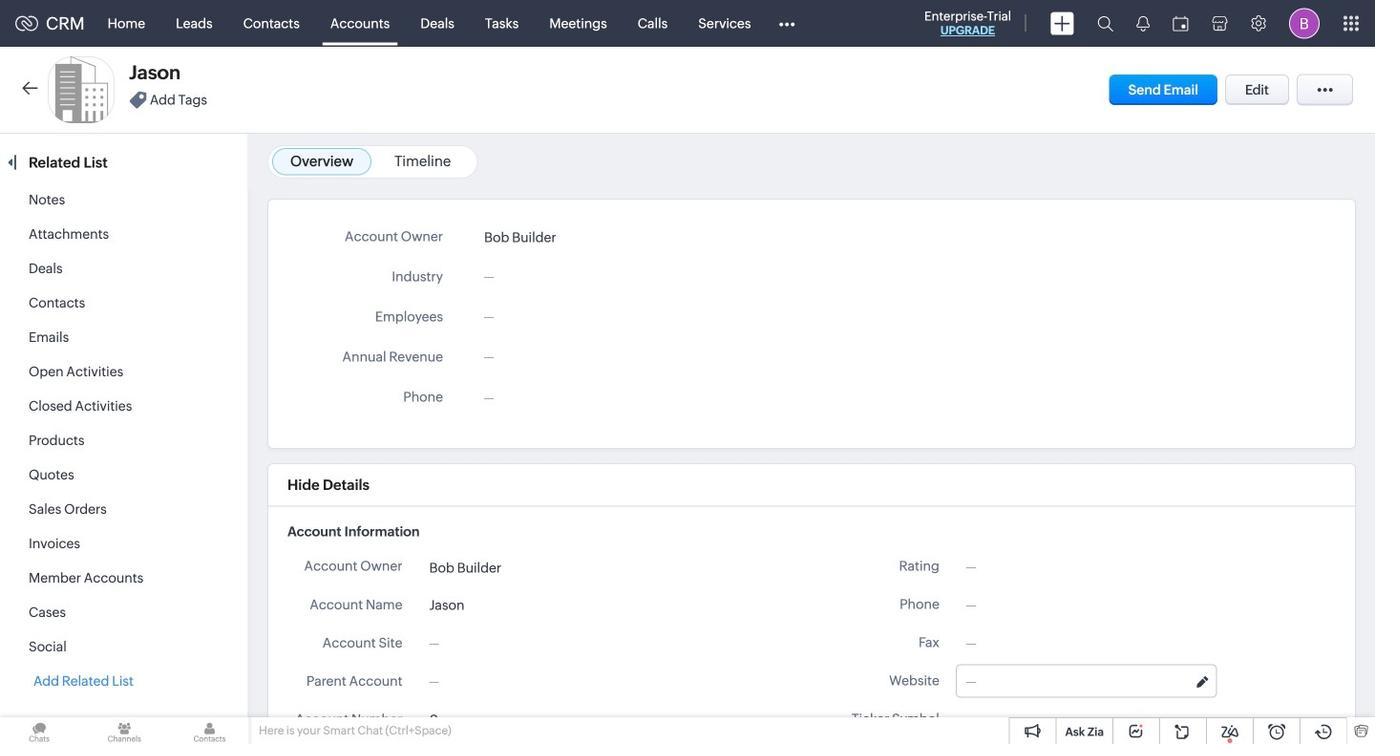 Task type: locate. For each thing, give the bounding box(es) containing it.
signals image
[[1137, 15, 1150, 32]]

channels image
[[85, 717, 164, 744]]

profile element
[[1278, 0, 1332, 46]]

search image
[[1098, 15, 1114, 32]]

logo image
[[15, 16, 38, 31]]

create menu image
[[1051, 12, 1075, 35]]



Task type: describe. For each thing, give the bounding box(es) containing it.
search element
[[1086, 0, 1125, 47]]

calendar image
[[1173, 16, 1189, 31]]

chats image
[[0, 717, 79, 744]]

create menu element
[[1039, 0, 1086, 46]]

contacts image
[[170, 717, 249, 744]]

profile image
[[1290, 8, 1320, 39]]

signals element
[[1125, 0, 1162, 47]]

Other Modules field
[[767, 8, 808, 39]]



Task type: vqa. For each thing, say whether or not it's contained in the screenshot.
Contacts image
yes



